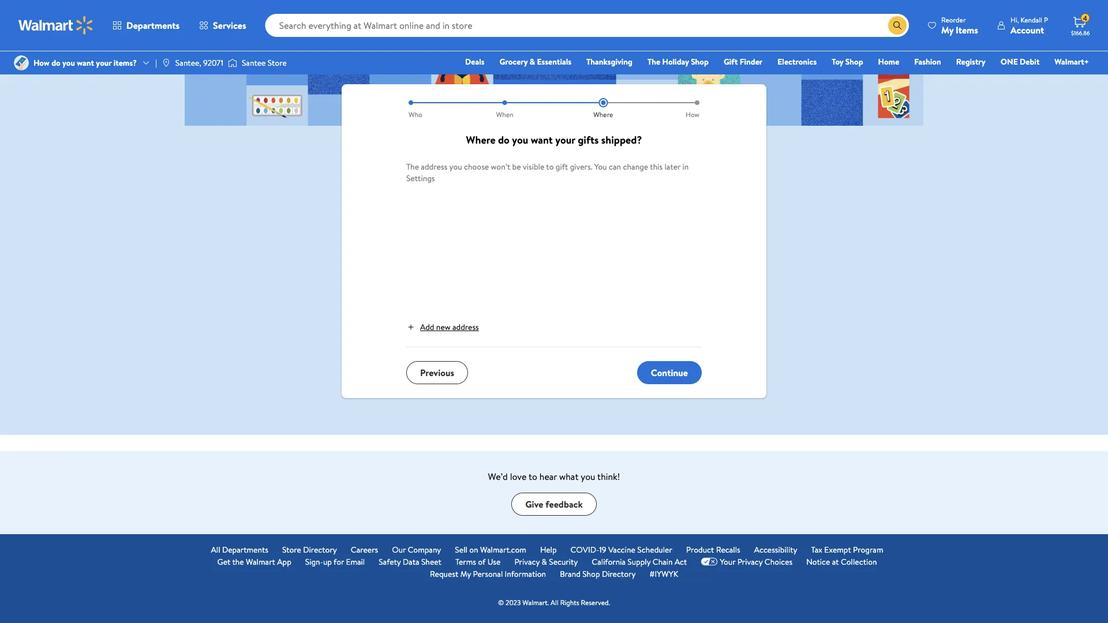 Task type: describe. For each thing, give the bounding box(es) containing it.
reserved.
[[581, 598, 610, 608]]

you for how
[[62, 57, 75, 68]]

you
[[594, 161, 607, 172]]

walmart.
[[523, 598, 549, 608]]

grocery & essentials link
[[494, 55, 577, 68]]

privacy & security link
[[515, 556, 578, 568]]

services
[[213, 19, 246, 32]]

& for privacy
[[542, 556, 547, 567]]

the holiday shop
[[648, 56, 709, 67]]

use
[[488, 556, 501, 567]]

santee,
[[175, 57, 201, 68]]

safety data sheet link
[[379, 556, 442, 568]]

information
[[505, 568, 546, 580]]

electronics link
[[772, 55, 822, 68]]

add
[[420, 322, 434, 333]]

what
[[559, 470, 579, 483]]

chain
[[653, 556, 673, 567]]

california
[[592, 556, 626, 567]]

deals link
[[460, 55, 490, 68]]

your for items?
[[96, 57, 112, 68]]

email
[[346, 556, 365, 567]]

the
[[232, 556, 244, 567]]

how for how
[[686, 109, 700, 119]]

covid-19 vaccine scheduler
[[571, 544, 672, 555]]

our
[[392, 544, 406, 555]]

1 privacy from the left
[[515, 556, 540, 567]]

©
[[498, 598, 504, 608]]

list containing who
[[406, 98, 702, 119]]

toy shop link
[[827, 55, 868, 68]]

give
[[525, 498, 543, 511]]

safety data sheet
[[379, 556, 442, 567]]

give feedback
[[525, 498, 583, 511]]

walmart+
[[1055, 56, 1089, 67]]

address inside the address you choose won't be visible to gift givers. you can change this later in settings
[[421, 161, 447, 172]]

1 horizontal spatial all
[[551, 598, 559, 608]]

notice at collection link
[[807, 556, 877, 568]]

0 vertical spatial all
[[211, 544, 220, 555]]

scheduler
[[637, 544, 672, 555]]

exempt
[[824, 544, 851, 555]]

4
[[1083, 13, 1088, 23]]

Walmart Site-Wide search field
[[265, 14, 909, 37]]

personal
[[473, 568, 503, 580]]

debit
[[1020, 56, 1040, 67]]

add new address button
[[406, 322, 479, 333]]

your
[[720, 556, 736, 567]]

request my personal information link
[[430, 568, 546, 580]]

california supply chain act link
[[592, 556, 687, 568]]

covid-
[[571, 544, 599, 555]]

1 vertical spatial departments
[[222, 544, 268, 555]]

your privacy choices link
[[701, 556, 793, 568]]

notice
[[807, 556, 830, 567]]

recalls
[[716, 544, 740, 555]]

hi, kendall p account
[[1011, 15, 1048, 36]]

items
[[956, 23, 978, 36]]

account
[[1011, 23, 1044, 36]]

where do you want your gifts shipped?
[[466, 133, 642, 147]]

our company link
[[392, 544, 441, 556]]

request
[[430, 568, 458, 580]]

new
[[436, 322, 451, 333]]

covid-19 vaccine scheduler link
[[571, 544, 672, 556]]

we'd love to hear what you think!
[[488, 470, 620, 483]]

registry
[[956, 56, 986, 67]]

my inside the notice at collection request my personal information
[[460, 568, 471, 580]]

how for how do you want your items?
[[33, 57, 50, 68]]

all departments link
[[211, 544, 268, 556]]

one debit
[[1001, 56, 1040, 67]]

later
[[665, 161, 681, 172]]

want for items?
[[77, 57, 94, 68]]

help
[[540, 544, 557, 555]]

product recalls link
[[686, 544, 740, 556]]

think!
[[597, 470, 620, 483]]

departments button
[[103, 12, 189, 39]]

love
[[510, 470, 527, 483]]

where for where
[[594, 109, 613, 119]]

store directory link
[[282, 544, 337, 556]]

when list item
[[456, 98, 554, 119]]

how list item
[[653, 98, 702, 119]]

© 2023 walmart. all rights reserved.
[[498, 598, 610, 608]]

|
[[155, 57, 157, 68]]

essentials
[[537, 56, 571, 67]]

one
[[1001, 56, 1018, 67]]

rights
[[560, 598, 579, 608]]

in
[[683, 161, 689, 172]]

change
[[623, 161, 648, 172]]

sell on walmart.com
[[455, 544, 526, 555]]

one debit link
[[996, 55, 1045, 68]]

walmart image
[[18, 16, 94, 35]]

home link
[[873, 55, 905, 68]]

act
[[675, 556, 687, 567]]

on
[[469, 544, 478, 555]]

the for the address you choose won't be visible to gift givers. you can change this later in settings
[[406, 161, 419, 172]]

shop for brand shop directory
[[583, 568, 600, 580]]

give feedback button
[[512, 493, 597, 516]]

19
[[599, 544, 606, 555]]

product
[[686, 544, 714, 555]]

can
[[609, 161, 621, 172]]

gifts
[[578, 133, 599, 147]]

registry link
[[951, 55, 991, 68]]



Task type: vqa. For each thing, say whether or not it's contained in the screenshot.
the top Estimated
no



Task type: locate. For each thing, give the bounding box(es) containing it.
company
[[408, 544, 441, 555]]

all
[[211, 544, 220, 555], [551, 598, 559, 608]]

0 vertical spatial how
[[33, 57, 50, 68]]

previous button
[[406, 361, 468, 384]]

your
[[96, 57, 112, 68], [555, 133, 575, 147]]

shop right toy
[[846, 56, 863, 67]]

where for where do you want your gifts shipped?
[[466, 133, 496, 147]]

careers link
[[351, 544, 378, 556]]

shop right brand
[[583, 568, 600, 580]]

how up in
[[686, 109, 700, 119]]

0 vertical spatial the
[[648, 56, 660, 67]]

want for gifts
[[531, 133, 553, 147]]

1 horizontal spatial your
[[555, 133, 575, 147]]

privacy & security
[[515, 556, 578, 567]]

1 horizontal spatial do
[[498, 133, 510, 147]]

shipped?
[[601, 133, 642, 147]]

0 horizontal spatial shop
[[583, 568, 600, 580]]

want
[[77, 57, 94, 68], [531, 133, 553, 147]]

$166.86
[[1071, 29, 1090, 37]]

shop
[[691, 56, 709, 67], [846, 56, 863, 67], [583, 568, 600, 580]]

sheet
[[421, 556, 442, 567]]

to right love
[[529, 470, 537, 483]]

accessibility
[[754, 544, 797, 555]]

do for how
[[51, 57, 60, 68]]

store
[[268, 57, 287, 68], [282, 544, 301, 555]]

program
[[853, 544, 883, 555]]

0 vertical spatial departments
[[126, 19, 180, 32]]

1 vertical spatial &
[[542, 556, 547, 567]]

1 horizontal spatial want
[[531, 133, 553, 147]]

& right the "grocery"
[[530, 56, 535, 67]]

gift
[[724, 56, 738, 67]]

you right the what
[[581, 470, 595, 483]]

privacy choices icon image
[[701, 558, 718, 566]]

your left "gifts"
[[555, 133, 575, 147]]

1 vertical spatial directory
[[602, 568, 636, 580]]

my down terms
[[460, 568, 471, 580]]

1 vertical spatial want
[[531, 133, 553, 147]]

1 horizontal spatial the
[[648, 56, 660, 67]]

0 horizontal spatial to
[[529, 470, 537, 483]]

directory
[[303, 544, 337, 555], [602, 568, 636, 580]]

0 horizontal spatial all
[[211, 544, 220, 555]]

get
[[217, 556, 231, 567]]

0 vertical spatial store
[[268, 57, 287, 68]]

1 horizontal spatial where
[[594, 109, 613, 119]]

1 vertical spatial how
[[686, 109, 700, 119]]

your left items?
[[96, 57, 112, 68]]

do for where
[[498, 133, 510, 147]]

help link
[[540, 544, 557, 556]]

get the walmart app link
[[217, 556, 291, 568]]

to left gift
[[546, 161, 554, 172]]

who
[[409, 109, 422, 119]]

0 horizontal spatial address
[[421, 161, 447, 172]]

careers
[[351, 544, 378, 555]]

0 vertical spatial directory
[[303, 544, 337, 555]]

where inside list item
[[594, 109, 613, 119]]

1 horizontal spatial directory
[[602, 568, 636, 580]]

how inside list item
[[686, 109, 700, 119]]

0 vertical spatial want
[[77, 57, 94, 68]]

walmart.com
[[480, 544, 526, 555]]

store inside store directory link
[[282, 544, 301, 555]]

0 horizontal spatial &
[[530, 56, 535, 67]]

search icon image
[[893, 21, 902, 30]]

0 vertical spatial your
[[96, 57, 112, 68]]

all up get
[[211, 544, 220, 555]]

items?
[[114, 57, 137, 68]]

0 horizontal spatial  image
[[162, 58, 171, 68]]

at
[[832, 556, 839, 567]]

1 horizontal spatial  image
[[228, 57, 237, 69]]

1 horizontal spatial to
[[546, 161, 554, 172]]

where up choose
[[466, 133, 496, 147]]

0 vertical spatial where
[[594, 109, 613, 119]]

0 horizontal spatial do
[[51, 57, 60, 68]]

0 horizontal spatial privacy
[[515, 556, 540, 567]]

0 horizontal spatial your
[[96, 57, 112, 68]]

1 horizontal spatial how
[[686, 109, 700, 119]]

1 vertical spatial my
[[460, 568, 471, 580]]

add new address
[[420, 322, 479, 333]]

 image
[[228, 57, 237, 69], [162, 58, 171, 68]]

store directory
[[282, 544, 337, 555]]

1 horizontal spatial departments
[[222, 544, 268, 555]]

0 vertical spatial do
[[51, 57, 60, 68]]

sell on walmart.com link
[[455, 544, 526, 556]]

you left choose
[[449, 161, 462, 172]]

list
[[406, 98, 702, 119]]

1 horizontal spatial &
[[542, 556, 547, 567]]

all left rights
[[551, 598, 559, 608]]

you up be
[[512, 133, 528, 147]]

thanksgiving link
[[581, 55, 638, 68]]

0 horizontal spatial where
[[466, 133, 496, 147]]

the for the holiday shop
[[648, 56, 660, 67]]

1 vertical spatial to
[[529, 470, 537, 483]]

shop right the "holiday"
[[691, 56, 709, 67]]

departments up "the"
[[222, 544, 268, 555]]

0 vertical spatial my
[[941, 23, 954, 36]]

my left the items
[[941, 23, 954, 36]]

directory down the california
[[602, 568, 636, 580]]

toy
[[832, 56, 844, 67]]

you for where
[[512, 133, 528, 147]]

where list item
[[554, 98, 653, 119]]

electronics
[[778, 56, 817, 67]]

#iywyk
[[650, 568, 678, 580]]

0 horizontal spatial directory
[[303, 544, 337, 555]]

the holiday shop link
[[642, 55, 714, 68]]

grocery & essentials
[[500, 56, 571, 67]]

you down walmart image
[[62, 57, 75, 68]]

continue button
[[637, 361, 702, 384]]

brand shop directory
[[560, 568, 636, 580]]

privacy up information at the left bottom
[[515, 556, 540, 567]]

0 vertical spatial address
[[421, 161, 447, 172]]

choose
[[464, 161, 489, 172]]

2 privacy from the left
[[738, 556, 763, 567]]

2 horizontal spatial shop
[[846, 56, 863, 67]]

Search search field
[[265, 14, 909, 37]]

shop for toy shop
[[846, 56, 863, 67]]

you inside the address you choose won't be visible to gift givers. you can change this later in settings
[[449, 161, 462, 172]]

sign-up for email
[[305, 556, 365, 567]]

brand
[[560, 568, 581, 580]]

reorder my items
[[941, 15, 978, 36]]

the address you choose won't be visible to gift givers. you can change this later in settings
[[406, 161, 689, 184]]

for
[[334, 556, 344, 567]]

data
[[403, 556, 419, 567]]

how down walmart image
[[33, 57, 50, 68]]

1 horizontal spatial my
[[941, 23, 954, 36]]

where up "gifts"
[[594, 109, 613, 119]]

1 vertical spatial store
[[282, 544, 301, 555]]

product recalls
[[686, 544, 740, 555]]

& down the help link
[[542, 556, 547, 567]]

0 horizontal spatial want
[[77, 57, 94, 68]]

gift finder
[[724, 56, 763, 67]]

my
[[941, 23, 954, 36], [460, 568, 471, 580]]

how do you want your items?
[[33, 57, 137, 68]]

thanksgiving
[[586, 56, 633, 67]]

previous
[[420, 366, 454, 379]]

fashion
[[915, 56, 941, 67]]

store right santee
[[268, 57, 287, 68]]

1 horizontal spatial address
[[453, 322, 479, 333]]

1 vertical spatial where
[[466, 133, 496, 147]]

2023
[[506, 598, 521, 608]]

finder
[[740, 56, 763, 67]]

 image
[[14, 55, 29, 70]]

you for the
[[449, 161, 462, 172]]

1 vertical spatial the
[[406, 161, 419, 172]]

want up visible
[[531, 133, 553, 147]]

safety
[[379, 556, 401, 567]]

want left items?
[[77, 57, 94, 68]]

walmart+ link
[[1050, 55, 1094, 68]]

sign-
[[305, 556, 323, 567]]

be
[[512, 161, 521, 172]]

the down who
[[406, 161, 419, 172]]

 image right |
[[162, 58, 171, 68]]

my inside reorder my items
[[941, 23, 954, 36]]

0 horizontal spatial departments
[[126, 19, 180, 32]]

the left the "holiday"
[[648, 56, 660, 67]]

privacy right your
[[738, 556, 763, 567]]

1 vertical spatial all
[[551, 598, 559, 608]]

 image for santee, 92071
[[162, 58, 171, 68]]

of
[[478, 556, 486, 567]]

#iywyk link
[[650, 568, 678, 580]]

all departments
[[211, 544, 268, 555]]

address right new
[[453, 322, 479, 333]]

1 horizontal spatial privacy
[[738, 556, 763, 567]]

holiday
[[662, 56, 689, 67]]

0 vertical spatial to
[[546, 161, 554, 172]]

store up app
[[282, 544, 301, 555]]

vaccine
[[608, 544, 635, 555]]

0 horizontal spatial how
[[33, 57, 50, 68]]

& for grocery
[[530, 56, 535, 67]]

departments inside dropdown button
[[126, 19, 180, 32]]

walmart
[[246, 556, 275, 567]]

your for gifts
[[555, 133, 575, 147]]

you
[[62, 57, 75, 68], [512, 133, 528, 147], [449, 161, 462, 172], [581, 470, 595, 483]]

1 vertical spatial address
[[453, 322, 479, 333]]

this
[[650, 161, 663, 172]]

1 vertical spatial do
[[498, 133, 510, 147]]

departments up |
[[126, 19, 180, 32]]

when
[[496, 109, 513, 119]]

address left choose
[[421, 161, 447, 172]]

santee store
[[242, 57, 287, 68]]

visible
[[523, 161, 544, 172]]

0 vertical spatial &
[[530, 56, 535, 67]]

the inside the address you choose won't be visible to gift givers. you can change this later in settings
[[406, 161, 419, 172]]

1 horizontal spatial shop
[[691, 56, 709, 67]]

up
[[323, 556, 332, 567]]

do down the when
[[498, 133, 510, 147]]

1 vertical spatial your
[[555, 133, 575, 147]]

 image right 92071
[[228, 57, 237, 69]]

 image for santee store
[[228, 57, 237, 69]]

0 horizontal spatial my
[[460, 568, 471, 580]]

directory up 'sign-'
[[303, 544, 337, 555]]

tax
[[811, 544, 823, 555]]

to inside the address you choose won't be visible to gift givers. you can change this later in settings
[[546, 161, 554, 172]]

supply
[[628, 556, 651, 567]]

who list item
[[406, 98, 456, 119]]

0 horizontal spatial the
[[406, 161, 419, 172]]

do down walmart image
[[51, 57, 60, 68]]

hear
[[540, 470, 557, 483]]



